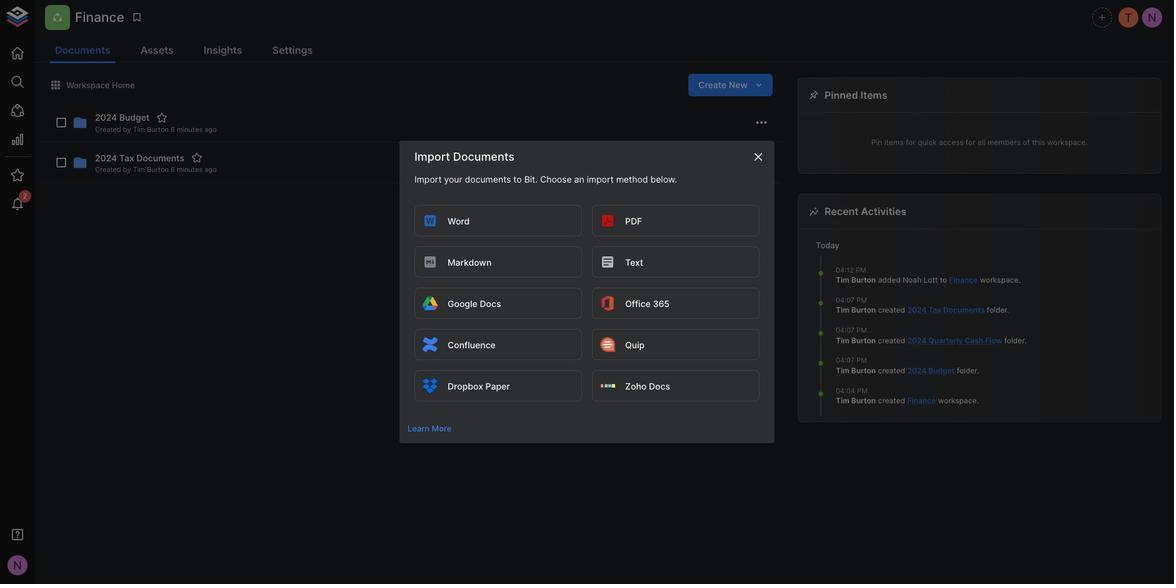 Task type: locate. For each thing, give the bounding box(es) containing it.
1 vertical spatial created
[[95, 165, 121, 174]]

documents inside 04:07 pm tim burton created 2024 tax documents folder .
[[943, 305, 985, 315]]

. inside 04:07 pm tim burton created 2024 tax documents folder .
[[1007, 305, 1009, 315]]

3 04:07 from the top
[[836, 356, 855, 365]]

04:07 inside '04:07 pm tim burton created 2024 budget folder .'
[[836, 356, 855, 365]]

1 by from the top
[[123, 125, 131, 134]]

text
[[625, 257, 643, 267]]

3 created from the top
[[878, 366, 905, 375]]

docs right zoho
[[649, 381, 670, 391]]

2024 up the 04:07 pm tim burton created 2024 quarterly cash flow folder .
[[908, 305, 927, 315]]

04:07 for 2024 quarterly cash flow
[[836, 326, 855, 335]]

workspace inside the 04:12 pm tim burton added noah lott to finance workspace .
[[980, 275, 1019, 285]]

created by tim burton 6 minutes ago for budget
[[95, 125, 217, 134]]

finance down 2024 budget link
[[908, 396, 936, 405]]

0 vertical spatial minutes
[[177, 125, 203, 134]]

0 vertical spatial budget
[[119, 112, 150, 123]]

1 horizontal spatial finance link
[[949, 275, 978, 285]]

google
[[448, 298, 478, 309]]

for left quick
[[906, 138, 916, 147]]

1 created by tim burton 6 minutes ago from the top
[[95, 125, 217, 134]]

1 vertical spatial import
[[415, 174, 442, 184]]

1 for from the left
[[906, 138, 916, 147]]

0 horizontal spatial n
[[13, 558, 22, 572]]

1 horizontal spatial n
[[1148, 11, 1157, 24]]

finance link
[[949, 275, 978, 285], [908, 396, 936, 405]]

workspace down 2024 budget link
[[938, 396, 977, 405]]

paper
[[486, 381, 510, 391]]

2024 budget
[[95, 112, 150, 123]]

word button
[[415, 205, 582, 237]]

04:07 pm tim burton created 2024 tax documents folder .
[[836, 296, 1009, 315]]

finance link right lott
[[949, 275, 978, 285]]

1 vertical spatial workspace
[[938, 396, 977, 405]]

1 horizontal spatial docs
[[649, 381, 670, 391]]

t
[[1125, 11, 1132, 24]]

import documents dialog
[[400, 141, 775, 443]]

1 vertical spatial n
[[13, 558, 22, 572]]

tax down 2024 budget
[[119, 152, 134, 163]]

1 created from the top
[[95, 125, 121, 134]]

0 horizontal spatial workspace
[[938, 396, 977, 405]]

2024 inside the 04:07 pm tim burton created 2024 quarterly cash flow folder .
[[908, 336, 927, 345]]

quick
[[918, 138, 937, 147]]

import
[[587, 174, 614, 184]]

docs for zoho docs
[[649, 381, 670, 391]]

to right lott
[[940, 275, 947, 285]]

pm inside 04:07 pm tim burton created 2024 tax documents folder .
[[857, 296, 867, 305]]

2024 tax documents
[[95, 152, 184, 163]]

0 horizontal spatial docs
[[480, 298, 501, 309]]

workspace up flow
[[980, 275, 1019, 285]]

import
[[415, 150, 450, 163], [415, 174, 442, 184]]

0 horizontal spatial tax
[[119, 152, 134, 163]]

. inside 04:04 pm tim burton created finance workspace .
[[977, 396, 979, 405]]

workspace
[[980, 275, 1019, 285], [938, 396, 977, 405]]

0 horizontal spatial finance
[[75, 10, 124, 25]]

created by tim burton 6 minutes ago
[[95, 125, 217, 134], [95, 165, 217, 174]]

2 vertical spatial finance
[[908, 396, 936, 405]]

folder right flow
[[1005, 336, 1025, 345]]

0 vertical spatial n button
[[1141, 6, 1164, 29]]

1 vertical spatial finance link
[[908, 396, 936, 405]]

assets
[[140, 44, 174, 56]]

tim for folder
[[836, 366, 850, 375]]

6 down "2024 tax documents"
[[171, 165, 175, 174]]

tim inside 04:07 pm tim burton created 2024 tax documents folder .
[[836, 305, 850, 315]]

0 vertical spatial tax
[[119, 152, 134, 163]]

1 6 from the top
[[171, 125, 175, 134]]

1 vertical spatial tax
[[929, 305, 942, 315]]

your
[[444, 174, 463, 184]]

2 04:07 from the top
[[836, 326, 855, 335]]

2 for from the left
[[966, 138, 976, 147]]

04:07 pm tim burton created 2024 quarterly cash flow folder .
[[836, 326, 1027, 345]]

learn more button
[[405, 419, 455, 438]]

1 horizontal spatial for
[[966, 138, 976, 147]]

this
[[1032, 138, 1045, 147]]

budget left favorite image at the top left of page
[[119, 112, 150, 123]]

created down 2024 budget
[[95, 125, 121, 134]]

2 import from the top
[[415, 174, 442, 184]]

2 vertical spatial 04:07
[[836, 356, 855, 365]]

burton inside '04:07 pm tim burton created 2024 budget folder .'
[[852, 366, 876, 375]]

created for tax
[[95, 165, 121, 174]]

2 created from the top
[[878, 336, 905, 345]]

burton inside the 04:07 pm tim burton created 2024 quarterly cash flow folder .
[[852, 336, 876, 345]]

word
[[448, 216, 470, 226]]

workspace.
[[1047, 138, 1088, 147]]

2024 for 2024 tax documents
[[908, 305, 927, 315]]

created for 2024 quarterly cash flow
[[878, 336, 905, 345]]

0 horizontal spatial finance link
[[908, 396, 936, 405]]

0 vertical spatial ago
[[205, 125, 217, 134]]

pm inside 04:04 pm tim burton created finance workspace .
[[857, 386, 868, 395]]

pm inside the 04:12 pm tim burton added noah lott to finance workspace .
[[856, 266, 866, 274]]

1 import from the top
[[415, 150, 450, 163]]

2024 up 04:04 pm tim burton created finance workspace .
[[908, 366, 927, 375]]

0 horizontal spatial for
[[906, 138, 916, 147]]

created up '04:07 pm tim burton created 2024 budget folder .'
[[878, 336, 905, 345]]

finance inside the 04:12 pm tim burton added noah lott to finance workspace .
[[949, 275, 978, 285]]

1 vertical spatial ago
[[205, 165, 217, 174]]

pm inside '04:07 pm tim burton created 2024 budget folder .'
[[857, 356, 867, 365]]

1 horizontal spatial finance
[[908, 396, 936, 405]]

2 ago from the top
[[205, 165, 217, 174]]

tax
[[119, 152, 134, 163], [929, 305, 942, 315]]

1 ago from the top
[[205, 125, 217, 134]]

documents link
[[50, 39, 115, 63]]

bookmark image
[[131, 12, 142, 23]]

1 created from the top
[[878, 305, 905, 315]]

1 vertical spatial 04:07
[[836, 326, 855, 335]]

1 04:07 from the top
[[836, 296, 855, 305]]

6 up "2024 tax documents"
[[171, 125, 175, 134]]

finance right lott
[[949, 275, 978, 285]]

documents
[[465, 174, 511, 184]]

assets link
[[135, 39, 179, 63]]

0 vertical spatial 04:07
[[836, 296, 855, 305]]

1 vertical spatial by
[[123, 165, 131, 174]]

access
[[939, 138, 964, 147]]

budget
[[119, 112, 150, 123], [929, 366, 955, 375]]

pinned items
[[825, 89, 888, 101]]

1 horizontal spatial tax
[[929, 305, 942, 315]]

minutes down favorite icon
[[177, 165, 203, 174]]

below.
[[651, 174, 677, 184]]

pdf button
[[592, 205, 760, 237]]

1 vertical spatial minutes
[[177, 165, 203, 174]]

finance link down 2024 budget link
[[908, 396, 936, 405]]

n for bottom n button
[[13, 558, 22, 572]]

docs right google
[[480, 298, 501, 309]]

n for n button to the right
[[1148, 11, 1157, 24]]

created up 04:04 pm tim burton created finance workspace .
[[878, 366, 905, 375]]

confluence button
[[415, 329, 582, 360]]

created down added
[[878, 305, 905, 315]]

04:12
[[836, 266, 854, 274]]

documents up workspace
[[55, 44, 110, 56]]

tim
[[133, 125, 145, 134], [133, 165, 145, 174], [836, 275, 850, 285], [836, 305, 850, 315], [836, 336, 850, 345], [836, 366, 850, 375], [836, 396, 850, 405]]

2024
[[95, 112, 117, 123], [95, 152, 117, 163], [908, 305, 927, 315], [908, 336, 927, 345], [908, 366, 927, 375]]

burton for folder
[[852, 366, 876, 375]]

04:07 inside 04:07 pm tim burton created 2024 tax documents folder .
[[836, 296, 855, 305]]

0 vertical spatial created by tim burton 6 minutes ago
[[95, 125, 217, 134]]

1 horizontal spatial n button
[[1141, 6, 1164, 29]]

budget down the quarterly
[[929, 366, 955, 375]]

tim inside the 04:12 pm tim burton added noah lott to finance workspace .
[[836, 275, 850, 285]]

google docs button
[[415, 288, 582, 319]]

0 vertical spatial 6
[[171, 125, 175, 134]]

6
[[171, 125, 175, 134], [171, 165, 175, 174]]

insights link
[[199, 39, 247, 63]]

0 vertical spatial import
[[415, 150, 450, 163]]

0 vertical spatial to
[[514, 174, 522, 184]]

1 vertical spatial folder
[[1005, 336, 1025, 345]]

0 horizontal spatial to
[[514, 174, 522, 184]]

documents
[[55, 44, 110, 56], [453, 150, 515, 163], [137, 152, 184, 163], [943, 305, 985, 315]]

0 vertical spatial by
[[123, 125, 131, 134]]

to
[[514, 174, 522, 184], [940, 275, 947, 285]]

1 vertical spatial docs
[[649, 381, 670, 391]]

. inside the 04:12 pm tim burton added noah lott to finance workspace .
[[1019, 275, 1021, 285]]

docs inside zoho docs button
[[649, 381, 670, 391]]

1 horizontal spatial to
[[940, 275, 947, 285]]

2024 inside '04:07 pm tim burton created 2024 budget folder .'
[[908, 366, 927, 375]]

tim inside the 04:07 pm tim burton created 2024 quarterly cash flow folder .
[[836, 336, 850, 345]]

pm for 2024 quarterly cash flow
[[857, 326, 867, 335]]

burton for documents
[[852, 305, 876, 315]]

burton inside the 04:12 pm tim burton added noah lott to finance workspace .
[[852, 275, 876, 285]]

folder
[[987, 305, 1007, 315], [1005, 336, 1025, 345], [957, 366, 977, 375]]

0 vertical spatial finance link
[[949, 275, 978, 285]]

n
[[1148, 11, 1157, 24], [13, 558, 22, 572]]

by down 2024 budget
[[123, 125, 131, 134]]

burton for to
[[852, 275, 876, 285]]

created
[[95, 125, 121, 134], [95, 165, 121, 174]]

to left bit. at the left
[[514, 174, 522, 184]]

. inside the 04:07 pm tim burton created 2024 quarterly cash flow folder .
[[1025, 336, 1027, 345]]

2 by from the top
[[123, 165, 131, 174]]

1 horizontal spatial workspace
[[980, 275, 1019, 285]]

.
[[1019, 275, 1021, 285], [1007, 305, 1009, 315], [1025, 336, 1027, 345], [977, 366, 979, 375], [977, 396, 979, 405]]

quip
[[625, 339, 645, 350]]

burton inside 04:07 pm tim burton created 2024 tax documents folder .
[[852, 305, 876, 315]]

1 vertical spatial budget
[[929, 366, 955, 375]]

2024 down 2024 budget
[[95, 152, 117, 163]]

tax inside 04:07 pm tim burton created 2024 tax documents folder .
[[929, 305, 942, 315]]

minutes for 2024 tax documents
[[177, 165, 203, 174]]

2 created by tim burton 6 minutes ago from the top
[[95, 165, 217, 174]]

2 created from the top
[[95, 165, 121, 174]]

create new button
[[689, 74, 773, 96]]

tax up the 04:07 pm tim burton created 2024 quarterly cash flow folder .
[[929, 305, 942, 315]]

0 horizontal spatial n button
[[4, 552, 31, 579]]

1 vertical spatial to
[[940, 275, 947, 285]]

pm inside the 04:07 pm tim burton created 2024 quarterly cash flow folder .
[[857, 326, 867, 335]]

folder up flow
[[987, 305, 1007, 315]]

created for budget
[[95, 125, 121, 134]]

1 minutes from the top
[[177, 125, 203, 134]]

2 horizontal spatial finance
[[949, 275, 978, 285]]

budget inside '04:07 pm tim burton created 2024 budget folder .'
[[929, 366, 955, 375]]

created inside 04:07 pm tim burton created 2024 tax documents folder .
[[878, 305, 905, 315]]

2024 for 2024 budget
[[908, 366, 927, 375]]

0 vertical spatial workspace
[[980, 275, 1019, 285]]

folder down cash
[[957, 366, 977, 375]]

04:07
[[836, 296, 855, 305], [836, 326, 855, 335], [836, 356, 855, 365]]

0 vertical spatial finance
[[75, 10, 124, 25]]

documents left favorite icon
[[137, 152, 184, 163]]

folder inside '04:07 pm tim burton created 2024 budget folder .'
[[957, 366, 977, 375]]

04:04 pm tim burton created finance workspace .
[[836, 386, 979, 405]]

2 minutes from the top
[[177, 165, 203, 174]]

created by tim burton 6 minutes ago down "2024 tax documents"
[[95, 165, 217, 174]]

0 vertical spatial created
[[95, 125, 121, 134]]

burton inside 04:04 pm tim burton created finance workspace .
[[852, 396, 876, 405]]

docs
[[480, 298, 501, 309], [649, 381, 670, 391]]

n button
[[1141, 6, 1164, 29], [4, 552, 31, 579]]

04:07 for 2024 tax documents
[[836, 296, 855, 305]]

tim inside '04:07 pm tim burton created 2024 budget folder .'
[[836, 366, 850, 375]]

4 created from the top
[[878, 396, 905, 405]]

for left all
[[966, 138, 976, 147]]

for
[[906, 138, 916, 147], [966, 138, 976, 147]]

docs inside google docs button
[[480, 298, 501, 309]]

2024 inside 04:07 pm tim burton created 2024 tax documents folder .
[[908, 305, 927, 315]]

1 vertical spatial finance
[[949, 275, 978, 285]]

import up the your
[[415, 150, 450, 163]]

created by tim burton 6 minutes ago down favorite image at the top left of page
[[95, 125, 217, 134]]

0 vertical spatial folder
[[987, 305, 1007, 315]]

0 vertical spatial docs
[[480, 298, 501, 309]]

quip button
[[592, 329, 760, 360]]

ago
[[205, 125, 217, 134], [205, 165, 217, 174]]

2 vertical spatial folder
[[957, 366, 977, 375]]

2024 quarterly cash flow link
[[908, 336, 1003, 345]]

04:07 inside the 04:07 pm tim burton created 2024 quarterly cash flow folder .
[[836, 326, 855, 335]]

04:07 for 2024 budget
[[836, 356, 855, 365]]

members
[[988, 138, 1021, 147]]

burton
[[147, 125, 169, 134], [147, 165, 169, 174], [852, 275, 876, 285], [852, 305, 876, 315], [852, 336, 876, 345], [852, 366, 876, 375], [852, 396, 876, 405]]

minutes up favorite icon
[[177, 125, 203, 134]]

created inside 04:04 pm tim burton created finance workspace .
[[878, 396, 905, 405]]

tim inside 04:04 pm tim burton created finance workspace .
[[836, 396, 850, 405]]

documents up documents
[[453, 150, 515, 163]]

created down "2024 tax documents"
[[95, 165, 121, 174]]

2 6 from the top
[[171, 165, 175, 174]]

1 vertical spatial created by tim burton 6 minutes ago
[[95, 165, 217, 174]]

import for import your documents to bit. choose an import method below.
[[415, 174, 442, 184]]

created inside '04:07 pm tim burton created 2024 budget folder .'
[[878, 366, 905, 375]]

created down '04:07 pm tim burton created 2024 budget folder .'
[[878, 396, 905, 405]]

of
[[1023, 138, 1030, 147]]

text button
[[592, 247, 760, 278]]

created
[[878, 305, 905, 315], [878, 336, 905, 345], [878, 366, 905, 375], [878, 396, 905, 405]]

finance left bookmark image
[[75, 10, 124, 25]]

created inside the 04:07 pm tim burton created 2024 quarterly cash flow folder .
[[878, 336, 905, 345]]

tim for .
[[836, 396, 850, 405]]

0 vertical spatial n
[[1148, 11, 1157, 24]]

documents up 2024 quarterly cash flow link in the right bottom of the page
[[943, 305, 985, 315]]

1 vertical spatial 6
[[171, 165, 175, 174]]

import left the your
[[415, 174, 442, 184]]

today
[[816, 240, 840, 250]]

created by tim burton 6 minutes ago for tax
[[95, 165, 217, 174]]

import for import documents
[[415, 150, 450, 163]]

2024 up '04:07 pm tim burton created 2024 budget folder .'
[[908, 336, 927, 345]]

1 horizontal spatial budget
[[929, 366, 955, 375]]

zoho
[[625, 381, 647, 391]]

by down "2024 tax documents"
[[123, 165, 131, 174]]

recent
[[825, 205, 859, 218]]

minutes
[[177, 125, 203, 134], [177, 165, 203, 174]]

markdown button
[[415, 247, 582, 278]]



Task type: describe. For each thing, give the bounding box(es) containing it.
workspace home link
[[50, 79, 135, 91]]

all
[[978, 138, 986, 147]]

documents inside dialog
[[453, 150, 515, 163]]

2024 for 2024 quarterly cash flow
[[908, 336, 927, 345]]

04:04
[[836, 386, 855, 395]]

an
[[574, 174, 584, 184]]

zoho docs
[[625, 381, 670, 391]]

create new
[[699, 79, 748, 90]]

pm for 2024 budget
[[857, 356, 867, 365]]

ago for 2024 budget
[[205, 125, 217, 134]]

pin
[[872, 138, 883, 147]]

dropbox paper button
[[415, 370, 582, 402]]

home
[[112, 80, 135, 90]]

to inside "import documents" dialog
[[514, 174, 522, 184]]

6 for 2024 tax documents
[[171, 165, 175, 174]]

1 vertical spatial n button
[[4, 552, 31, 579]]

office 365
[[625, 298, 670, 309]]

dropbox
[[448, 381, 483, 391]]

settings
[[272, 44, 313, 56]]

tim for documents
[[836, 305, 850, 315]]

2024 tax documents link
[[908, 305, 985, 315]]

finance inside 04:04 pm tim burton created finance workspace .
[[908, 396, 936, 405]]

activities
[[861, 205, 907, 218]]

workspace inside 04:04 pm tim burton created finance workspace .
[[938, 396, 977, 405]]

settings link
[[267, 39, 318, 63]]

dropbox paper
[[448, 381, 510, 391]]

items
[[885, 138, 904, 147]]

workspace
[[66, 80, 110, 90]]

create
[[699, 79, 727, 90]]

6 for 2024 budget
[[171, 125, 175, 134]]

zoho docs button
[[592, 370, 760, 402]]

to inside the 04:12 pm tim burton added noah lott to finance workspace .
[[940, 275, 947, 285]]

markdown
[[448, 257, 492, 267]]

cash
[[965, 336, 984, 345]]

new
[[729, 79, 748, 90]]

method
[[616, 174, 648, 184]]

quarterly
[[929, 336, 963, 345]]

pm for finance
[[857, 386, 868, 395]]

2024 budget link
[[908, 366, 955, 375]]

t button
[[1117, 6, 1141, 29]]

google docs
[[448, 298, 501, 309]]

folder inside the 04:07 pm tim burton created 2024 quarterly cash flow folder .
[[1005, 336, 1025, 345]]

created for 2024 budget
[[878, 366, 905, 375]]

by for tax
[[123, 165, 131, 174]]

created for finance
[[878, 396, 905, 405]]

confluence
[[448, 339, 496, 350]]

favorite image
[[156, 112, 168, 123]]

import documents
[[415, 150, 515, 163]]

created for 2024 tax documents
[[878, 305, 905, 315]]

bit.
[[524, 174, 538, 184]]

04:12 pm tim burton added noah lott to finance workspace .
[[836, 266, 1021, 285]]

docs for google docs
[[480, 298, 501, 309]]

04:07 pm tim burton created 2024 budget folder .
[[836, 356, 979, 375]]

office 365 button
[[592, 288, 760, 319]]

lott
[[924, 275, 938, 285]]

import your documents to bit. choose an import method below.
[[415, 174, 677, 184]]

pinned
[[825, 89, 858, 101]]

2024 down the workspace home
[[95, 112, 117, 123]]

ago for 2024 tax documents
[[205, 165, 217, 174]]

burton for cash
[[852, 336, 876, 345]]

learn more
[[408, 424, 452, 434]]

pm for 2024 tax documents
[[857, 296, 867, 305]]

choose
[[540, 174, 572, 184]]

burton for .
[[852, 396, 876, 405]]

noah
[[903, 275, 922, 285]]

by for budget
[[123, 125, 131, 134]]

minutes for 2024 budget
[[177, 125, 203, 134]]

flow
[[985, 336, 1003, 345]]

365
[[653, 298, 670, 309]]

favorite image
[[191, 152, 202, 163]]

pdf
[[625, 216, 642, 226]]

recent activities
[[825, 205, 907, 218]]

items
[[861, 89, 888, 101]]

workspace home
[[66, 80, 135, 90]]

more
[[432, 424, 452, 434]]

folder inside 04:07 pm tim burton created 2024 tax documents folder .
[[987, 305, 1007, 315]]

. inside '04:07 pm tim burton created 2024 budget folder .'
[[977, 366, 979, 375]]

0 horizontal spatial budget
[[119, 112, 150, 123]]

insights
[[204, 44, 242, 56]]

office
[[625, 298, 651, 309]]

tim for to
[[836, 275, 850, 285]]

learn
[[408, 424, 430, 434]]

added
[[878, 275, 901, 285]]

pin items for quick access for all members of this workspace.
[[872, 138, 1088, 147]]

tim for cash
[[836, 336, 850, 345]]



Task type: vqa. For each thing, say whether or not it's contained in the screenshot.
recent activities
yes



